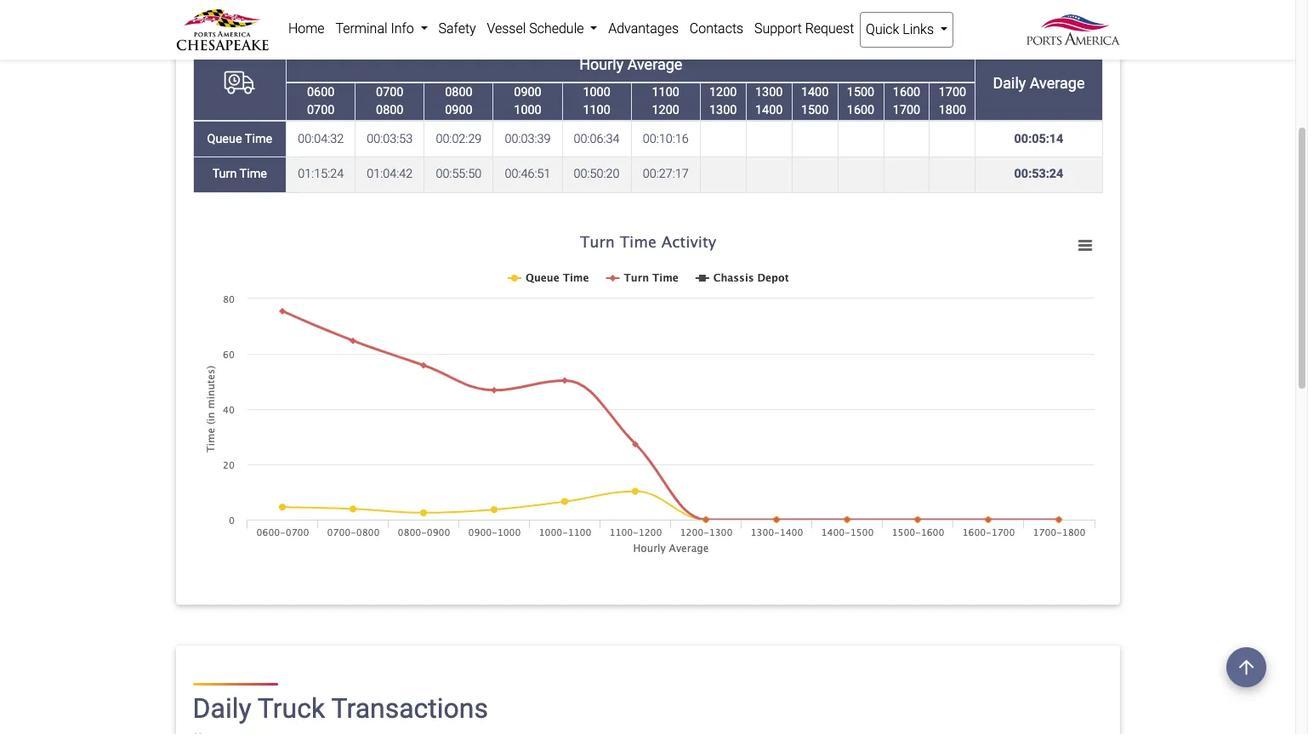 Task type: vqa. For each thing, say whether or not it's contained in the screenshot.


Task type: locate. For each thing, give the bounding box(es) containing it.
1 horizontal spatial 1100
[[652, 85, 680, 99]]

0 vertical spatial 1000
[[583, 85, 611, 99]]

1400 right the 1200 1300
[[756, 103, 783, 118]]

daily left the truck
[[193, 692, 252, 725]]

0700 0800
[[376, 85, 404, 118]]

1 horizontal spatial 1300
[[756, 85, 783, 99]]

1 horizontal spatial 1200
[[710, 85, 737, 99]]

1 vertical spatial 1600
[[847, 103, 875, 118]]

1 horizontal spatial 1600
[[893, 85, 921, 99]]

1 vertical spatial 1200
[[652, 103, 680, 118]]

quick links
[[866, 21, 938, 37]]

1200 left 1300 1400
[[710, 85, 737, 99]]

links
[[903, 21, 934, 37]]

0900
[[514, 85, 542, 99], [445, 103, 473, 118]]

1 vertical spatial time
[[240, 167, 267, 182]]

turn time
[[212, 167, 267, 182]]

1400 1500
[[802, 85, 829, 118]]

1700
[[939, 85, 967, 99], [893, 103, 921, 118]]

1 vertical spatial average
[[1030, 74, 1085, 92]]

0 vertical spatial 1700
[[939, 85, 967, 99]]

1 vertical spatial 1400
[[756, 103, 783, 118]]

0 horizontal spatial 1400
[[756, 103, 783, 118]]

time right turn
[[240, 167, 267, 182]]

0 horizontal spatial average
[[628, 55, 683, 73]]

01:04:42
[[367, 167, 413, 182]]

0 horizontal spatial 1000
[[514, 103, 542, 118]]

0 vertical spatial 1400
[[802, 85, 829, 99]]

turn
[[212, 167, 237, 182]]

1100 up 00:10:16
[[652, 85, 680, 99]]

daily right 1700 1800
[[994, 74, 1027, 92]]

advantages link
[[603, 12, 685, 46]]

1 vertical spatial daily
[[193, 692, 252, 725]]

time for queue time
[[245, 132, 272, 146]]

1200 up 00:10:16
[[652, 103, 680, 118]]

1000 1100
[[583, 85, 611, 118]]

daily
[[994, 74, 1027, 92], [193, 692, 252, 725]]

average down the advantages link
[[628, 55, 683, 73]]

1300 left 1300 1400
[[710, 103, 737, 118]]

1600 down hourly average daily average
[[847, 103, 875, 118]]

0 vertical spatial 1200
[[710, 85, 737, 99]]

1 horizontal spatial 1400
[[802, 85, 829, 99]]

1000 down hourly
[[583, 85, 611, 99]]

1500 down hourly average daily average
[[802, 103, 829, 118]]

00:05:14
[[1015, 132, 1064, 146]]

0 horizontal spatial 1700
[[893, 103, 921, 118]]

time right queue
[[245, 132, 272, 146]]

0 vertical spatial time
[[245, 132, 272, 146]]

1400 left the 1500 1600
[[802, 85, 829, 99]]

00:50:20
[[574, 167, 620, 182]]

0 horizontal spatial 1600
[[847, 103, 875, 118]]

1700 1800
[[939, 85, 967, 118]]

1600 left 1700 1800
[[893, 85, 921, 99]]

hourly
[[580, 55, 624, 73]]

truck
[[258, 692, 325, 725]]

1500
[[847, 85, 875, 99], [802, 103, 829, 118]]

00:10:16
[[643, 132, 689, 146]]

0800 up 00:02:29
[[445, 85, 473, 99]]

queue
[[207, 132, 242, 146]]

0 horizontal spatial 0800
[[376, 103, 404, 118]]

1100
[[652, 85, 680, 99], [583, 103, 611, 118]]

safety
[[439, 20, 476, 37]]

request
[[806, 20, 855, 37]]

average
[[628, 55, 683, 73], [1030, 74, 1085, 92]]

00:03:39
[[505, 132, 551, 146]]

0 horizontal spatial 1500
[[802, 103, 829, 118]]

home link
[[283, 12, 330, 46]]

safety link
[[433, 12, 482, 46]]

average up 00:05:14
[[1030, 74, 1085, 92]]

1 vertical spatial 0700
[[307, 103, 335, 118]]

1100 1200
[[652, 85, 680, 118]]

01:15:24
[[298, 167, 344, 182]]

1 horizontal spatial average
[[1030, 74, 1085, 92]]

1000
[[583, 85, 611, 99], [514, 103, 542, 118]]

0700
[[376, 85, 404, 99], [307, 103, 335, 118]]

0800 up 00:03:53
[[376, 103, 404, 118]]

0900 up 00:02:29
[[445, 103, 473, 118]]

1000 up 00:03:39
[[514, 103, 542, 118]]

0 vertical spatial daily
[[994, 74, 1027, 92]]

0 horizontal spatial 1300
[[710, 103, 737, 118]]

1 horizontal spatial 0800
[[445, 85, 473, 99]]

0700 up 00:03:53
[[376, 85, 404, 99]]

terminal info
[[336, 20, 418, 37]]

0 horizontal spatial daily
[[193, 692, 252, 725]]

00:53:24
[[1015, 167, 1064, 182]]

terminal info link
[[330, 12, 433, 46]]

0800
[[445, 85, 473, 99], [376, 103, 404, 118]]

contacts
[[690, 20, 744, 37]]

1300 right the 1200 1300
[[756, 85, 783, 99]]

0700 down 0600
[[307, 103, 335, 118]]

time for turn time
[[240, 167, 267, 182]]

00:02:29
[[436, 132, 482, 146]]

1 vertical spatial 1100
[[583, 103, 611, 118]]

0 vertical spatial 0900
[[514, 85, 542, 99]]

1 vertical spatial 1300
[[710, 103, 737, 118]]

0900 up 00:03:39
[[514, 85, 542, 99]]

1800
[[939, 103, 967, 118]]

1400
[[802, 85, 829, 99], [756, 103, 783, 118]]

1200
[[710, 85, 737, 99], [652, 103, 680, 118]]

1500 right 1400 1500
[[847, 85, 875, 99]]

1100 up 00:06:34
[[583, 103, 611, 118]]

1700 left "1800"
[[893, 103, 921, 118]]

1300
[[756, 85, 783, 99], [710, 103, 737, 118]]

1 vertical spatial 1500
[[802, 103, 829, 118]]

0 vertical spatial 1300
[[756, 85, 783, 99]]

0 vertical spatial 0700
[[376, 85, 404, 99]]

1600
[[893, 85, 921, 99], [847, 103, 875, 118]]

1 horizontal spatial 0900
[[514, 85, 542, 99]]

0 horizontal spatial 1100
[[583, 103, 611, 118]]

0 horizontal spatial 0900
[[445, 103, 473, 118]]

time
[[245, 132, 272, 146], [240, 167, 267, 182]]

1 horizontal spatial 1500
[[847, 85, 875, 99]]

1700 up "1800"
[[939, 85, 967, 99]]

1 vertical spatial 1700
[[893, 103, 921, 118]]

0900 1000
[[514, 85, 542, 118]]

1 horizontal spatial daily
[[994, 74, 1027, 92]]



Task type: describe. For each thing, give the bounding box(es) containing it.
1500 1600
[[847, 85, 875, 118]]

1 horizontal spatial 0700
[[376, 85, 404, 99]]

1200 1300
[[710, 85, 737, 118]]

terminal
[[336, 20, 388, 37]]

daily inside hourly average daily average
[[994, 74, 1027, 92]]

1600 1700
[[893, 85, 921, 118]]

0 horizontal spatial 1200
[[652, 103, 680, 118]]

00:06:34
[[574, 132, 620, 146]]

0600
[[307, 85, 335, 99]]

vessel schedule
[[487, 20, 587, 37]]

queue time
[[207, 132, 272, 146]]

0 vertical spatial 1600
[[893, 85, 921, 99]]

0 vertical spatial 1100
[[652, 85, 680, 99]]

info
[[391, 20, 414, 37]]

0 vertical spatial 1500
[[847, 85, 875, 99]]

vessel
[[487, 20, 526, 37]]

00:55:50
[[436, 167, 482, 182]]

0 vertical spatial average
[[628, 55, 683, 73]]

0600 0700
[[307, 85, 335, 118]]

1 vertical spatial 0900
[[445, 103, 473, 118]]

1 horizontal spatial 1000
[[583, 85, 611, 99]]

00:46:51
[[505, 167, 551, 182]]

support request
[[755, 20, 855, 37]]

00:03:53
[[367, 132, 413, 146]]

support
[[755, 20, 802, 37]]

contacts link
[[685, 12, 749, 46]]

1300 1400
[[756, 85, 783, 118]]

vessel schedule link
[[482, 12, 603, 46]]

1 vertical spatial 1000
[[514, 103, 542, 118]]

quick
[[866, 21, 900, 37]]

advantages
[[609, 20, 679, 37]]

0 vertical spatial 0800
[[445, 85, 473, 99]]

home
[[288, 20, 325, 37]]

support request link
[[749, 12, 860, 46]]

0800 0900
[[445, 85, 473, 118]]

0 horizontal spatial 0700
[[307, 103, 335, 118]]

schedule
[[529, 20, 584, 37]]

hourly average daily average
[[580, 55, 1085, 92]]

go to top image
[[1227, 648, 1267, 688]]

00:27:17
[[643, 167, 689, 182]]

1 horizontal spatial 1700
[[939, 85, 967, 99]]

transactions
[[331, 692, 488, 725]]

quick links link
[[860, 12, 954, 48]]

1 vertical spatial 0800
[[376, 103, 404, 118]]

daily truck transactions
[[193, 692, 488, 725]]

00:04:32
[[298, 132, 344, 146]]



